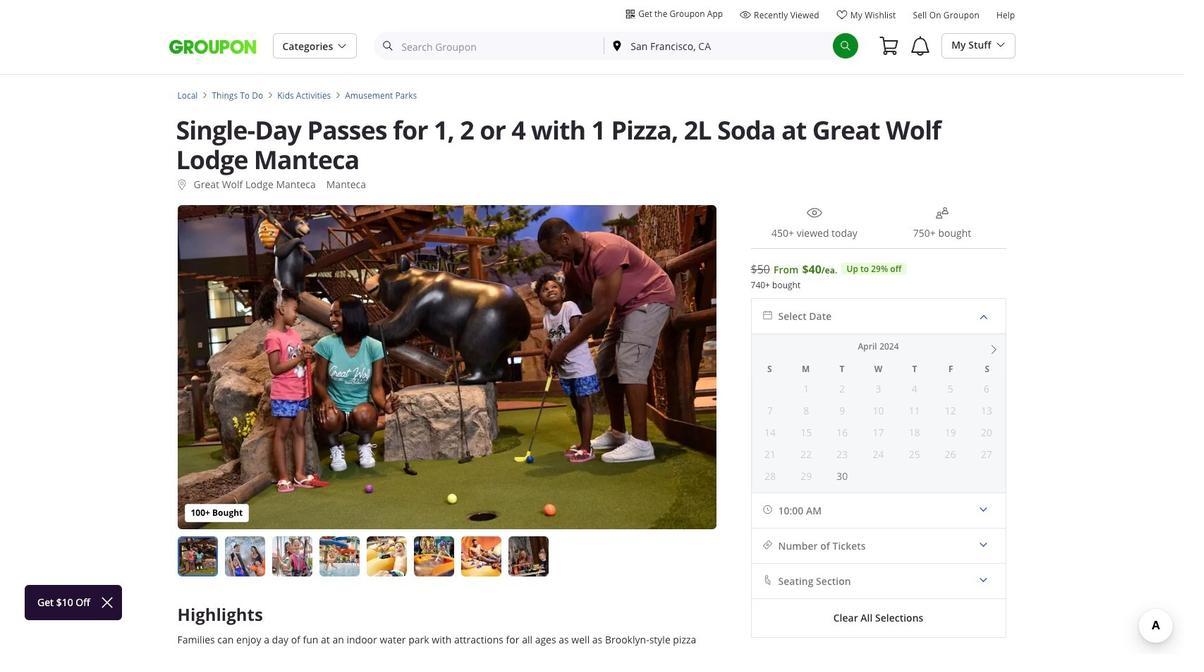 Task type: locate. For each thing, give the bounding box(es) containing it.
thumbnail 3 option
[[272, 537, 312, 577]]

april 3, 2024 element
[[865, 378, 892, 400]]

april 20, 2024 element
[[973, 422, 1001, 443]]

arrow down large image for seating icon on the right bottom
[[979, 575, 989, 588]]

april 12, 2024 element
[[937, 400, 964, 422]]

april 4, 2024 element
[[901, 378, 928, 400]]

thumbnail 6 option
[[414, 537, 454, 577]]

april 30, 2024 element
[[829, 465, 856, 487]]

april 13, 2024 element
[[973, 400, 1001, 422]]

april 2, 2024 element
[[829, 378, 856, 400]]

image 5: single-day passes for 1, 2 or 4 with add-ons at great wolf lodge image
[[366, 537, 407, 577]]

image 6: single-day passes for 1, 2 or 4 with add-ons at great wolf lodge image
[[414, 537, 454, 577]]

list box
[[177, 537, 555, 578]]

april 17, 2024 element
[[865, 422, 892, 443]]

0 vertical spatial arrow down large image
[[979, 309, 989, 323]]

now image
[[763, 503, 773, 518]]

Search Groupon search field
[[374, 32, 860, 60], [375, 33, 604, 59]]

april 15, 2024 element
[[793, 422, 820, 443]]

2 arrow down large image from the top
[[979, 539, 989, 553]]

2 vertical spatial arrow down large image
[[979, 575, 989, 588]]

image 8: single-day passes for 1, 2 or 4 with add-ons at great wolf lodge image
[[508, 537, 548, 577]]

1 vertical spatial arrow down large image
[[979, 539, 989, 553]]

3 arrow down large image from the top
[[979, 575, 989, 588]]

april 8, 2024 element
[[793, 400, 820, 422]]

arrow down large image
[[979, 309, 989, 323], [979, 539, 989, 553], [979, 575, 989, 588]]

manteca image
[[176, 179, 187, 191]]

april 7, 2024 element
[[757, 400, 784, 422]]

april 25, 2024 element
[[901, 443, 928, 465]]

San Francisco, CA search field
[[605, 33, 833, 59]]

1 arrow down large image from the top
[[979, 309, 989, 323]]

arrow down large image
[[979, 504, 989, 517]]

april 5, 2024 element
[[937, 378, 964, 400]]

april 14, 2024 element
[[757, 422, 784, 443]]

groupon image
[[169, 38, 256, 55]]

search element
[[833, 33, 859, 59]]



Task type: describe. For each thing, give the bounding box(es) containing it.
thumbnail 4 option
[[319, 537, 359, 577]]

april 1, 2024 element
[[793, 378, 820, 400]]

april 18, 2024 element
[[901, 422, 928, 443]]

april 11, 2024 element
[[901, 400, 928, 422]]

april 9, 2024 element
[[829, 400, 856, 422]]

image 4: single-day passes for 1, 2 or 4 with add-ons at great wolf lodge image
[[319, 537, 359, 577]]

april 29, 2024 element
[[793, 465, 820, 487]]

thumbnail 5 option
[[366, 537, 407, 577]]

image 3: single-day passes for 1, 2 or 4 with add-ons at great wolf lodge image
[[272, 537, 312, 577]]

arrow down large image for calendar icon
[[979, 309, 989, 323]]

april 27, 2024 element
[[973, 443, 1001, 465]]

april 26, 2024 element
[[937, 443, 964, 465]]

april 6, 2024 element
[[973, 378, 1001, 400]]

search image
[[840, 40, 852, 51]]

notifications inbox image
[[909, 35, 932, 57]]

image 1: single-day passes for 1, 2 or 4 with add-ons at great wolf lodge ,selected image
[[177, 537, 218, 577]]

april 24, 2024 element
[[865, 443, 892, 465]]

thumbnail 7 option
[[461, 537, 501, 577]]

april 28, 2024 element
[[757, 465, 784, 487]]

image 7: single-day passes for 1, 2 or 4 with add-ons at great wolf lodge image
[[461, 537, 501, 577]]

april 10, 2024 element
[[865, 400, 892, 422]]

thumbnail 2 option
[[225, 537, 265, 577]]

arrow down large image for events icon
[[979, 539, 989, 553]]

april 23, 2024 element
[[829, 443, 856, 465]]

thumbnail 8 option
[[508, 537, 548, 577]]

events image
[[763, 539, 773, 553]]

calendar image
[[763, 309, 773, 323]]

april 19, 2024 element
[[937, 422, 964, 443]]

april 21, 2024 element
[[757, 443, 784, 465]]

image 2: single-day passes for 1, 2 or 4 with add-ons at great wolf lodge image
[[225, 537, 265, 577]]

thumbnail 1 option
[[177, 537, 218, 578]]

seating image
[[763, 574, 773, 589]]

april 16, 2024 element
[[829, 422, 856, 443]]

april 22, 2024 element
[[793, 443, 820, 465]]



Task type: vqa. For each thing, say whether or not it's contained in the screenshot.
PROMO in Get 10% Off Activities, beauty, and more. PROMO
no



